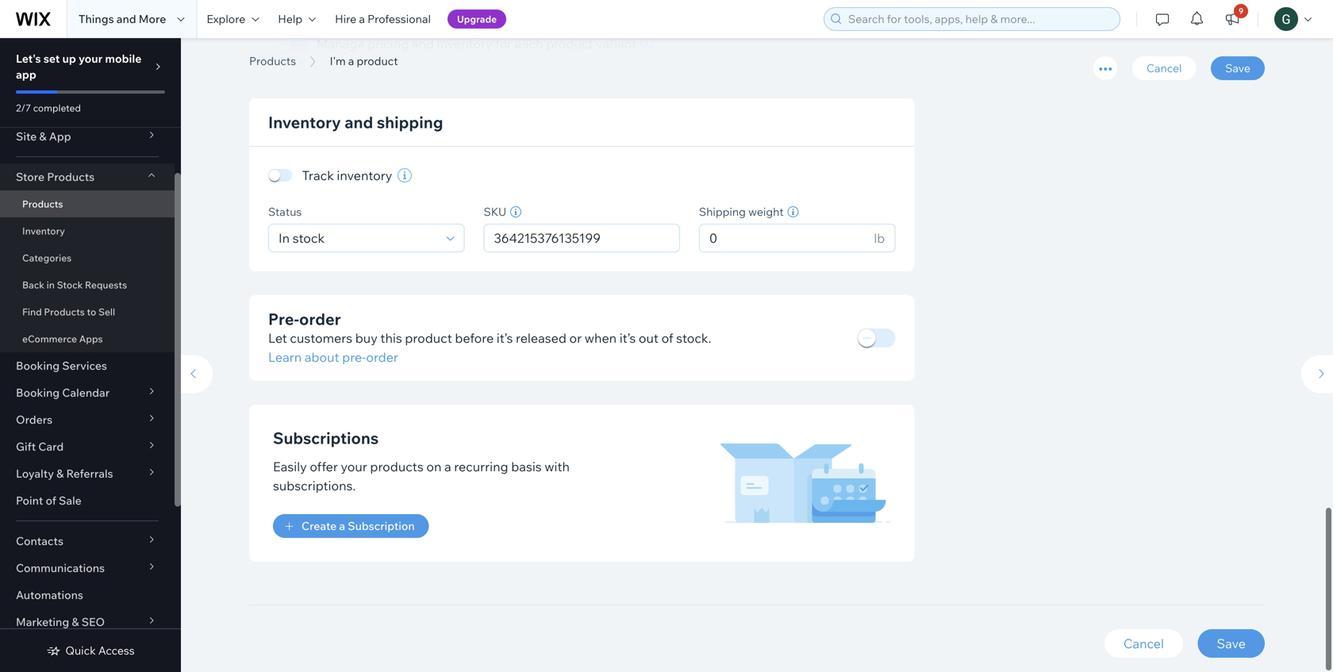 Task type: describe. For each thing, give the bounding box(es) containing it.
ecommerce
[[22, 333, 77, 345]]

and for more
[[116, 12, 136, 26]]

hire a professional
[[335, 12, 431, 26]]

app
[[16, 67, 36, 81]]

set
[[43, 52, 60, 65]]

create a subscription button
[[273, 514, 429, 538]]

0 horizontal spatial products link
[[0, 190, 175, 217]]

booking calendar
[[16, 386, 110, 400]]

in
[[47, 279, 55, 291]]

orders button
[[0, 406, 175, 433]]

sku
[[484, 205, 507, 219]]

products inside 'find products to sell' link
[[44, 306, 85, 318]]

2/7
[[16, 102, 31, 114]]

help button
[[268, 0, 326, 38]]

subscriptions.
[[273, 478, 356, 494]]

i'm a product down manage
[[330, 54, 398, 68]]

& for marketing
[[72, 615, 79, 629]]

marketing & seo button
[[0, 609, 175, 636]]

a right hire
[[359, 12, 365, 26]]

9
[[1239, 6, 1244, 16]]

pre-
[[342, 349, 366, 365]]

more
[[139, 12, 166, 26]]

quick
[[65, 644, 96, 658]]

products down store on the left top of page
[[22, 198, 63, 210]]

Search for tools, apps, help & more... field
[[844, 8, 1115, 30]]

contacts button
[[0, 528, 175, 555]]

explore
[[207, 12, 245, 26]]

to
[[87, 306, 96, 318]]

booking for booking services
[[16, 359, 60, 373]]

1 vertical spatial order
[[366, 349, 398, 365]]

upgrade
[[457, 13, 497, 25]]

9 button
[[1215, 0, 1250, 38]]

1 it's from the left
[[497, 330, 513, 346]]

back in stock requests
[[22, 279, 127, 291]]

contacts
[[16, 534, 63, 548]]

variant
[[596, 36, 637, 52]]

site
[[16, 129, 37, 143]]

booking for booking calendar
[[16, 386, 60, 400]]

on
[[426, 459, 442, 475]]

this
[[380, 330, 402, 346]]

& for loyalty
[[56, 467, 64, 481]]

stock.
[[676, 330, 711, 346]]

0 vertical spatial inventory
[[437, 36, 492, 52]]

customers
[[290, 330, 353, 346]]

manage
[[317, 36, 365, 52]]

services
[[62, 359, 107, 373]]

subscriptions
[[273, 428, 379, 448]]

calendar
[[62, 386, 110, 400]]

store products button
[[0, 163, 175, 190]]

create a subscription
[[302, 519, 415, 533]]

cancel for the top cancel button
[[1147, 61, 1182, 75]]

0 vertical spatial cancel button
[[1132, 56, 1196, 80]]

2 horizontal spatial and
[[412, 36, 434, 52]]

inventory link
[[0, 217, 175, 244]]

a down manage
[[348, 54, 354, 68]]

learn
[[268, 349, 302, 365]]

subscription
[[348, 519, 415, 533]]

find
[[22, 306, 42, 318]]

save for the topmost save button
[[1225, 61, 1251, 75]]

1 vertical spatial cancel button
[[1105, 629, 1183, 658]]

booking services
[[16, 359, 107, 373]]

2/7 completed
[[16, 102, 81, 114]]

your inside let's set up your mobile app
[[79, 52, 103, 65]]

seo
[[81, 615, 105, 629]]

professional
[[368, 12, 431, 26]]

product down pricing
[[357, 54, 398, 68]]

learn about pre-order link
[[268, 348, 398, 367]]

for
[[495, 36, 512, 52]]

each
[[515, 36, 543, 52]]

shipping
[[699, 205, 746, 219]]

ecommerce apps link
[[0, 325, 175, 352]]

let's
[[16, 52, 41, 65]]

gift card
[[16, 440, 64, 454]]

orders
[[16, 413, 53, 427]]

booking calendar button
[[0, 379, 175, 406]]

categories link
[[0, 244, 175, 271]]

mobile
[[105, 52, 142, 65]]

requests
[[85, 279, 127, 291]]

products inside i'm a product form
[[249, 54, 296, 68]]

create
[[302, 519, 337, 533]]

loyalty & referrals button
[[0, 460, 175, 487]]

things and more
[[79, 12, 166, 26]]

a inside 'easily offer your products on a recurring basis with subscriptions.'
[[444, 459, 451, 475]]

easily
[[273, 459, 307, 475]]

i'm a product down hire
[[249, 34, 429, 70]]

back
[[22, 279, 44, 291]]

ecommerce apps
[[22, 333, 103, 345]]

manage pricing and inventory for each product variant
[[317, 36, 637, 52]]

stock
[[57, 279, 83, 291]]

sale
[[59, 494, 82, 508]]

point of sale
[[16, 494, 82, 508]]

first time_stores_subsciptions and reccuring orders_calender and box copy image
[[720, 444, 891, 523]]



Task type: vqa. For each thing, say whether or not it's contained in the screenshot.
usual
no



Task type: locate. For each thing, give the bounding box(es) containing it.
2 booking from the top
[[16, 386, 60, 400]]

0 horizontal spatial &
[[39, 129, 47, 143]]

0 vertical spatial inventory
[[268, 112, 341, 132]]

0 horizontal spatial and
[[116, 12, 136, 26]]

i'm down help
[[249, 34, 290, 70]]

inventory down the upgrade button
[[437, 36, 492, 52]]

& inside popup button
[[72, 615, 79, 629]]

a
[[359, 12, 365, 26], [297, 34, 313, 70], [348, 54, 354, 68], [444, 459, 451, 475], [339, 519, 345, 533]]

track inventory
[[302, 167, 392, 183]]

2 vertical spatial and
[[345, 112, 373, 132]]

loyalty
[[16, 467, 54, 481]]

categories
[[22, 252, 72, 264]]

product inside pre-order let customers buy this product before it's released or when it's out of stock. learn about pre-order
[[405, 330, 452, 346]]

store
[[16, 170, 44, 184]]

sidebar element
[[0, 38, 181, 672]]

shipping weight
[[699, 205, 784, 219]]

it's right 'before'
[[497, 330, 513, 346]]

products link down help
[[241, 53, 304, 69]]

pricing
[[368, 36, 409, 52]]

1 horizontal spatial inventory
[[268, 112, 341, 132]]

about
[[305, 349, 339, 365]]

inventory up the track
[[268, 112, 341, 132]]

marketing & seo
[[16, 615, 105, 629]]

pre-
[[268, 309, 299, 329]]

1 horizontal spatial and
[[345, 112, 373, 132]]

order up customers
[[299, 309, 341, 329]]

things
[[79, 12, 114, 26]]

of right out
[[662, 330, 673, 346]]

weight
[[748, 205, 784, 219]]

products up ecommerce apps
[[44, 306, 85, 318]]

your
[[79, 52, 103, 65], [341, 459, 367, 475]]

1 horizontal spatial order
[[366, 349, 398, 365]]

of inside pre-order let customers buy this product before it's released or when it's out of stock. learn about pre-order
[[662, 330, 673, 346]]

1 vertical spatial cancel
[[1124, 636, 1164, 652]]

1 vertical spatial save
[[1217, 636, 1246, 652]]

& right the site
[[39, 129, 47, 143]]

inventory for inventory and shipping
[[268, 112, 341, 132]]

0 vertical spatial &
[[39, 129, 47, 143]]

2 vertical spatial &
[[72, 615, 79, 629]]

automations
[[16, 588, 83, 602]]

2 it's from the left
[[620, 330, 636, 346]]

out
[[639, 330, 659, 346]]

a down help
[[297, 34, 313, 70]]

site & app
[[16, 129, 71, 143]]

inventory
[[437, 36, 492, 52], [337, 167, 392, 183]]

1 vertical spatial and
[[412, 36, 434, 52]]

loyalty & referrals
[[16, 467, 113, 481]]

inventory right the track
[[337, 167, 392, 183]]

0 horizontal spatial order
[[299, 309, 341, 329]]

booking inside booking services link
[[16, 359, 60, 373]]

buy
[[355, 330, 378, 346]]

1 vertical spatial of
[[46, 494, 56, 508]]

hire
[[335, 12, 357, 26]]

1 vertical spatial products link
[[0, 190, 175, 217]]

& for site
[[39, 129, 47, 143]]

products
[[249, 54, 296, 68], [47, 170, 95, 184], [22, 198, 63, 210], [44, 306, 85, 318]]

of left sale
[[46, 494, 56, 508]]

0 horizontal spatial inventory
[[337, 167, 392, 183]]

0 vertical spatial products link
[[241, 53, 304, 69]]

shipping
[[377, 112, 443, 132]]

0 horizontal spatial of
[[46, 494, 56, 508]]

easily offer your products on a recurring basis with subscriptions.
[[273, 459, 570, 494]]

1 vertical spatial booking
[[16, 386, 60, 400]]

0 vertical spatial and
[[116, 12, 136, 26]]

apps
[[79, 333, 103, 345]]

inventory inside inventory link
[[22, 225, 65, 237]]

back in stock requests link
[[0, 271, 175, 298]]

i'm down manage
[[330, 54, 346, 68]]

your right up
[[79, 52, 103, 65]]

booking inside the booking calendar popup button
[[16, 386, 60, 400]]

1 vertical spatial your
[[341, 459, 367, 475]]

automations link
[[0, 582, 175, 609]]

0 horizontal spatial i'm
[[249, 34, 290, 70]]

0 horizontal spatial it's
[[497, 330, 513, 346]]

cancel
[[1147, 61, 1182, 75], [1124, 636, 1164, 652]]

0 vertical spatial your
[[79, 52, 103, 65]]

booking services link
[[0, 352, 175, 379]]

access
[[98, 644, 135, 658]]

1 horizontal spatial products link
[[241, 53, 304, 69]]

let
[[268, 330, 287, 346]]

a right "create"
[[339, 519, 345, 533]]

product down hire a professional
[[319, 34, 429, 70]]

0 vertical spatial booking
[[16, 359, 60, 373]]

inventory inside i'm a product form
[[268, 112, 341, 132]]

booking up orders
[[16, 386, 60, 400]]

0 vertical spatial order
[[299, 309, 341, 329]]

before
[[455, 330, 494, 346]]

upgrade button
[[448, 10, 506, 29]]

when
[[585, 330, 617, 346]]

1 horizontal spatial it's
[[620, 330, 636, 346]]

lb
[[874, 230, 885, 246]]

& right loyalty
[[56, 467, 64, 481]]

1 vertical spatial &
[[56, 467, 64, 481]]

status
[[268, 205, 302, 219]]

cancel for the bottom cancel button
[[1124, 636, 1164, 652]]

products inside store products dropdown button
[[47, 170, 95, 184]]

cancel button
[[1132, 56, 1196, 80], [1105, 629, 1183, 658]]

1 horizontal spatial your
[[341, 459, 367, 475]]

completed
[[33, 102, 81, 114]]

product right each
[[546, 36, 593, 52]]

released
[[516, 330, 567, 346]]

of inside sidebar element
[[46, 494, 56, 508]]

products down help
[[249, 54, 296, 68]]

booking down ecommerce
[[16, 359, 60, 373]]

0.0 number field
[[705, 225, 869, 252]]

recurring
[[454, 459, 508, 475]]

save button
[[1211, 56, 1265, 80], [1198, 629, 1265, 658]]

0 vertical spatial of
[[662, 330, 673, 346]]

1 horizontal spatial i'm
[[330, 54, 346, 68]]

store products
[[16, 170, 95, 184]]

None field
[[274, 225, 442, 252], [489, 225, 675, 252], [274, 225, 442, 252], [489, 225, 675, 252]]

product right this
[[405, 330, 452, 346]]

order down this
[[366, 349, 398, 365]]

or
[[569, 330, 582, 346]]

quick access
[[65, 644, 135, 658]]

a inside button
[[339, 519, 345, 533]]

hire a professional link
[[326, 0, 440, 38]]

basis
[[511, 459, 542, 475]]

help
[[278, 12, 302, 26]]

let's set up your mobile app
[[16, 52, 142, 81]]

2 horizontal spatial &
[[72, 615, 79, 629]]

a right on
[[444, 459, 451, 475]]

it's
[[497, 330, 513, 346], [620, 330, 636, 346]]

inventory up categories
[[22, 225, 65, 237]]

0 horizontal spatial inventory
[[22, 225, 65, 237]]

your right offer
[[341, 459, 367, 475]]

communications
[[16, 561, 105, 575]]

i'm
[[249, 34, 290, 70], [330, 54, 346, 68]]

it's left out
[[620, 330, 636, 346]]

inventory for inventory
[[22, 225, 65, 237]]

product
[[319, 34, 429, 70], [546, 36, 593, 52], [357, 54, 398, 68], [405, 330, 452, 346]]

and for shipping
[[345, 112, 373, 132]]

0 vertical spatial save button
[[1211, 56, 1265, 80]]

info tooltip image
[[641, 36, 653, 49]]

products right store on the left top of page
[[47, 170, 95, 184]]

i'm a product form
[[173, 0, 1333, 672]]

booking
[[16, 359, 60, 373], [16, 386, 60, 400]]

0 horizontal spatial your
[[79, 52, 103, 65]]

1 booking from the top
[[16, 359, 60, 373]]

and down the professional
[[412, 36, 434, 52]]

your inside 'easily offer your products on a recurring basis with subscriptions.'
[[341, 459, 367, 475]]

save for the bottommost save button
[[1217, 636, 1246, 652]]

and
[[116, 12, 136, 26], [412, 36, 434, 52], [345, 112, 373, 132]]

1 vertical spatial inventory
[[22, 225, 65, 237]]

and left shipping
[[345, 112, 373, 132]]

inventory and shipping
[[268, 112, 443, 132]]

with
[[545, 459, 570, 475]]

marketing
[[16, 615, 69, 629]]

sell
[[98, 306, 115, 318]]

products
[[370, 459, 424, 475]]

up
[[62, 52, 76, 65]]

0 vertical spatial cancel
[[1147, 61, 1182, 75]]

referrals
[[66, 467, 113, 481]]

1 horizontal spatial inventory
[[437, 36, 492, 52]]

card
[[38, 440, 64, 454]]

0 vertical spatial save
[[1225, 61, 1251, 75]]

communications button
[[0, 555, 175, 582]]

track
[[302, 167, 334, 183]]

and left more
[[116, 12, 136, 26]]

1 vertical spatial save button
[[1198, 629, 1265, 658]]

1 vertical spatial inventory
[[337, 167, 392, 183]]

1 horizontal spatial of
[[662, 330, 673, 346]]

point
[[16, 494, 43, 508]]

& left seo
[[72, 615, 79, 629]]

inventory
[[268, 112, 341, 132], [22, 225, 65, 237]]

1 horizontal spatial &
[[56, 467, 64, 481]]

products link down store products
[[0, 190, 175, 217]]



